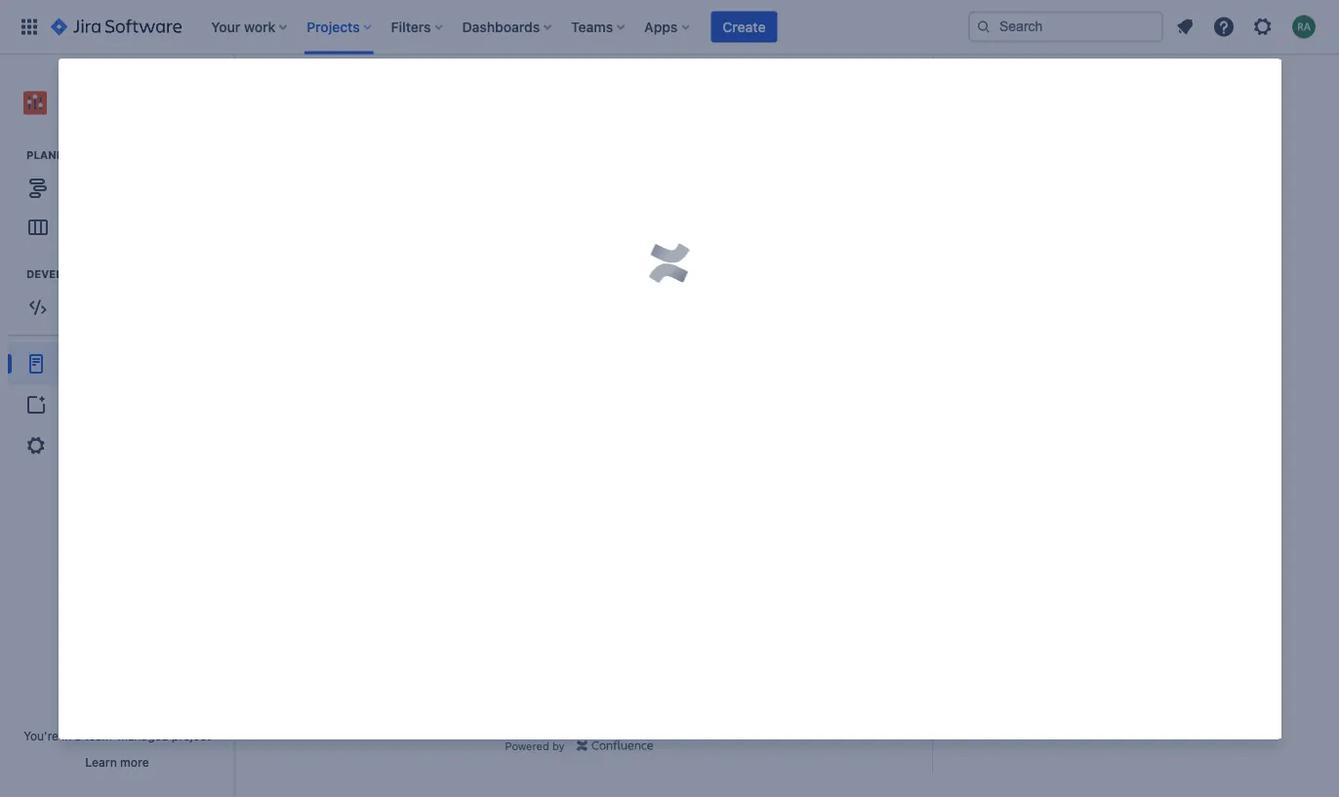 Task type: describe. For each thing, give the bounding box(es) containing it.
project pages
[[60, 356, 146, 372]]

task for shiba task force software project
[[99, 86, 129, 102]]

project inside shiba task force software project
[[111, 106, 150, 120]]

page
[[1030, 55, 1066, 74]]

create button
[[711, 11, 778, 42]]

add shortcut button
[[8, 386, 227, 425]]

settings
[[108, 438, 159, 454]]

task for shiba task force
[[387, 58, 416, 74]]

search image
[[977, 19, 992, 35]]

in
[[62, 730, 72, 743]]

0 horizontal spatial a
[[75, 730, 81, 743]]

powered
[[505, 740, 550, 753]]

project for project pages
[[60, 356, 104, 372]]

pages
[[108, 356, 146, 372]]

create for create
[[723, 19, 766, 35]]

1 horizontal spatial project
[[172, 730, 211, 743]]

shiba for shiba task force
[[348, 58, 384, 74]]

create a page
[[965, 55, 1066, 74]]

shiba task force software project
[[59, 86, 169, 120]]

projects
[[273, 58, 325, 74]]

force for shiba task force software project
[[133, 86, 169, 102]]

you're in a team-managed project
[[24, 730, 211, 743]]

add
[[60, 397, 85, 413]]

projects link
[[273, 55, 325, 78]]

learn more button
[[85, 755, 149, 771]]

powered by
[[505, 740, 565, 753]]

group containing project pages
[[8, 335, 227, 474]]

team-
[[85, 730, 118, 743]]

you're
[[24, 730, 58, 743]]

learn more
[[85, 756, 149, 770]]

shiba task force link
[[348, 55, 456, 78]]



Task type: locate. For each thing, give the bounding box(es) containing it.
0 vertical spatial create
[[723, 19, 766, 35]]

development group
[[10, 267, 233, 333]]

create banner
[[0, 0, 1340, 55]]

0 horizontal spatial create
[[723, 19, 766, 35]]

development
[[26, 268, 110, 281]]

1 horizontal spatial task
[[387, 58, 416, 74]]

managed
[[118, 730, 169, 743]]

1 horizontal spatial a
[[1018, 55, 1026, 74]]

shiba for shiba task force software project
[[59, 86, 95, 102]]

confluence image
[[642, 236, 697, 291], [642, 236, 697, 291], [577, 739, 654, 754], [577, 739, 654, 754]]

more
[[120, 756, 149, 770]]

2 project from the top
[[60, 438, 104, 454]]

1 vertical spatial project
[[60, 438, 104, 454]]

jira software image
[[51, 15, 182, 39], [51, 15, 182, 39]]

group
[[8, 335, 227, 474]]

code
[[62, 300, 95, 316]]

project right software at the left of page
[[111, 106, 150, 120]]

learn
[[85, 756, 117, 770]]

force for shiba task force
[[420, 58, 456, 74]]

0 vertical spatial force
[[420, 58, 456, 74]]

1 vertical spatial shiba
[[59, 86, 95, 102]]

add shortcut
[[60, 397, 141, 413]]

a
[[1018, 55, 1026, 74], [75, 730, 81, 743]]

project
[[60, 356, 104, 372], [60, 438, 104, 454]]

shiba inside shiba task force link
[[348, 58, 384, 74]]

1 horizontal spatial force
[[420, 58, 456, 74]]

shiba right projects
[[348, 58, 384, 74]]

force inside shiba task force software project
[[133, 86, 169, 102]]

task up software at the left of page
[[99, 86, 129, 102]]

shiba task force
[[348, 58, 456, 74]]

create
[[723, 19, 766, 35], [965, 55, 1014, 74]]

shortcut
[[88, 397, 141, 413]]

project pages link
[[8, 343, 227, 386]]

task inside shiba task force software project
[[99, 86, 129, 102]]

timeline link
[[10, 169, 225, 208]]

a left page
[[1018, 55, 1026, 74]]

1 vertical spatial task
[[99, 86, 129, 102]]

1 vertical spatial project
[[172, 730, 211, 743]]

1 vertical spatial a
[[75, 730, 81, 743]]

planning group
[[10, 148, 233, 253]]

planning
[[26, 149, 85, 162]]

project settings link
[[8, 425, 227, 468]]

shiba inside shiba task force software project
[[59, 86, 95, 102]]

software
[[59, 106, 108, 120]]

create for create a page
[[965, 55, 1014, 74]]

project up add
[[60, 356, 104, 372]]

0 horizontal spatial project
[[111, 106, 150, 120]]

0 horizontal spatial shiba
[[59, 86, 95, 102]]

task
[[387, 58, 416, 74], [99, 86, 129, 102]]

0 horizontal spatial force
[[133, 86, 169, 102]]

create inside button
[[723, 19, 766, 35]]

0 vertical spatial project
[[60, 356, 104, 372]]

1 horizontal spatial create
[[965, 55, 1014, 74]]

0 vertical spatial project
[[111, 106, 150, 120]]

0 vertical spatial a
[[1018, 55, 1026, 74]]

0 vertical spatial task
[[387, 58, 416, 74]]

by
[[553, 740, 565, 753]]

0 horizontal spatial task
[[99, 86, 129, 102]]

project right managed
[[172, 730, 211, 743]]

1 vertical spatial force
[[133, 86, 169, 102]]

a right in
[[75, 730, 81, 743]]

Search field
[[969, 11, 1164, 42]]

1 vertical spatial create
[[965, 55, 1014, 74]]

task down primary element
[[387, 58, 416, 74]]

timeline
[[62, 180, 115, 197]]

force
[[420, 58, 456, 74], [133, 86, 169, 102]]

1 horizontal spatial shiba
[[348, 58, 384, 74]]

project down add
[[60, 438, 104, 454]]

code link
[[10, 288, 225, 327]]

project for project settings
[[60, 438, 104, 454]]

shiba up software at the left of page
[[59, 86, 95, 102]]

project
[[111, 106, 150, 120], [172, 730, 211, 743]]

1 project from the top
[[60, 356, 104, 372]]

project settings
[[60, 438, 159, 454]]

primary element
[[12, 0, 969, 54]]

0 vertical spatial shiba
[[348, 58, 384, 74]]

shiba
[[348, 58, 384, 74], [59, 86, 95, 102]]



Task type: vqa. For each thing, say whether or not it's contained in the screenshot.
Create
yes



